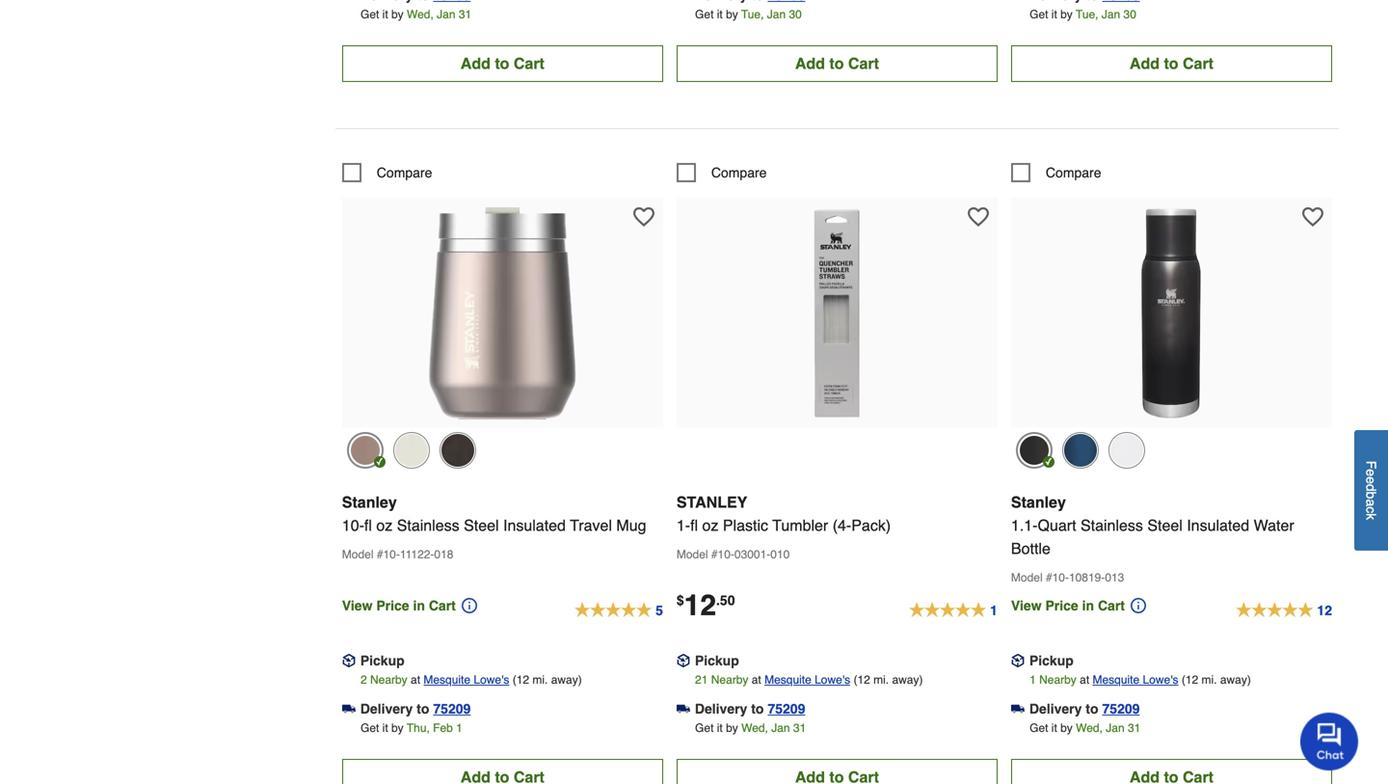 Task type: vqa. For each thing, say whether or not it's contained in the screenshot.
middle Add
yes



Task type: locate. For each thing, give the bounding box(es) containing it.
31
[[459, 8, 472, 21], [794, 721, 806, 735], [1128, 721, 1141, 735]]

.50
[[717, 592, 735, 608]]

1 75209 button from the left
[[433, 699, 471, 718]]

compare
[[377, 165, 432, 180], [712, 165, 767, 180], [1046, 165, 1102, 180]]

0 horizontal spatial insulated
[[503, 516, 566, 534]]

2 view from the left
[[1012, 598, 1042, 613]]

1 horizontal spatial tue,
[[1076, 8, 1099, 21]]

0 horizontal spatial oz
[[376, 516, 393, 534]]

in for 12
[[1083, 598, 1095, 613]]

compare for 5013929331 element
[[1046, 165, 1102, 180]]

lowe's
[[474, 673, 510, 687], [815, 673, 851, 687], [1143, 673, 1179, 687]]

0 horizontal spatial away)
[[551, 673, 582, 687]]

2 horizontal spatial delivery
[[1030, 701, 1082, 716]]

018
[[434, 548, 454, 561]]

0 horizontal spatial add
[[461, 54, 491, 72]]

2 view price in cart from the left
[[1012, 598, 1125, 613]]

add to cart
[[461, 54, 545, 72], [795, 54, 879, 72], [1130, 54, 1214, 72]]

0 horizontal spatial view price in cart
[[342, 598, 456, 613]]

price for 5
[[376, 598, 409, 613]]

0 horizontal spatial add to cart
[[461, 54, 545, 72]]

d
[[1364, 484, 1380, 491]]

steel inside the stanley 10-fl oz stainless steel insulated travel mug
[[464, 516, 499, 534]]

2 add to cart from the left
[[795, 54, 879, 72]]

10- for stanley 1.1-quart stainless steel insulated water bottle
[[1053, 571, 1069, 584]]

1 view from the left
[[342, 598, 373, 613]]

0 horizontal spatial 75209
[[433, 701, 471, 716]]

mesquite for 2 nearby
[[424, 673, 471, 687]]

oz down stanley
[[703, 516, 719, 534]]

delivery to 75209 up thu, at the left bottom of page
[[360, 701, 471, 716]]

steel
[[464, 516, 499, 534], [1148, 516, 1183, 534]]

1 horizontal spatial price
[[1046, 598, 1079, 613]]

# left the 11122-
[[377, 548, 383, 561]]

0 horizontal spatial get it by tue, jan 30
[[695, 8, 802, 21]]

2 horizontal spatial lowe's
[[1143, 673, 1179, 687]]

10- down "plastic" at the right of the page
[[718, 548, 735, 561]]

view price in cart element for 12
[[1012, 592, 1149, 620]]

0 horizontal spatial nearby
[[370, 673, 408, 687]]

75209 button down 21 nearby at mesquite lowe's (12 mi. away)
[[768, 699, 806, 718]]

31 for 21
[[794, 721, 806, 735]]

1 horizontal spatial pickup image
[[677, 654, 690, 667]]

2
[[361, 673, 367, 687]]

charcoal glow image
[[440, 432, 476, 469]]

2 mesquite from the left
[[765, 673, 812, 687]]

delivery
[[360, 701, 413, 716], [695, 701, 748, 716], [1030, 701, 1082, 716]]

1.1-
[[1012, 516, 1038, 534]]

0 horizontal spatial 12
[[684, 589, 717, 622]]

stanley down rose quartz glow image
[[342, 493, 397, 511]]

1 delivery to 75209 from the left
[[360, 701, 471, 716]]

1 stainless from the left
[[397, 516, 460, 534]]

mesquite right 21
[[765, 673, 812, 687]]

0 horizontal spatial pickup image
[[342, 654, 356, 667]]

1 horizontal spatial mesquite
[[765, 673, 812, 687]]

12
[[684, 589, 717, 622], [1318, 603, 1333, 618]]

mesquite down info icon
[[1093, 673, 1140, 687]]

2 heart outline image from the left
[[968, 206, 989, 227]]

stainless inside stanley 1.1-quart stainless steel insulated water bottle
[[1081, 516, 1144, 534]]

1 lowe's from the left
[[474, 673, 510, 687]]

2 mesquite lowe's button from the left
[[765, 670, 851, 689]]

75209
[[433, 701, 471, 716], [768, 701, 806, 716], [1103, 701, 1140, 716]]

e up d on the right bottom of page
[[1364, 469, 1380, 476]]

1 for 1
[[991, 603, 998, 618]]

1 insulated from the left
[[503, 516, 566, 534]]

0 horizontal spatial tue,
[[742, 8, 764, 21]]

delivery down 1 nearby at mesquite lowe's (12 mi. away)
[[1030, 701, 1082, 716]]

1 add from the left
[[461, 54, 491, 72]]

1 inside button
[[991, 603, 998, 618]]

away) down 5 button
[[551, 673, 582, 687]]

2 horizontal spatial wed,
[[1076, 721, 1103, 735]]

heart outline image
[[633, 206, 655, 227], [968, 206, 989, 227], [1303, 206, 1324, 227]]

charcoal glow image
[[1016, 432, 1053, 469]]

mi.
[[533, 673, 548, 687], [874, 673, 889, 687], [1202, 673, 1218, 687]]

add to cart button
[[342, 45, 663, 82], [677, 45, 998, 82], [1012, 45, 1333, 82]]

3 75209 button from the left
[[1103, 699, 1140, 718]]

1 price from the left
[[376, 598, 409, 613]]

1 vertical spatial 1
[[1030, 673, 1037, 687]]

2 at from the left
[[752, 673, 762, 687]]

2 horizontal spatial pickup
[[1030, 653, 1074, 668]]

2 nearby at mesquite lowe's (12 mi. away)
[[361, 673, 582, 687]]

view price in cart for 5
[[342, 598, 456, 613]]

2 horizontal spatial get it by wed, jan 31
[[1030, 721, 1141, 735]]

1 steel from the left
[[464, 516, 499, 534]]

1 horizontal spatial model
[[677, 548, 708, 561]]

2 oz from the left
[[703, 516, 719, 534]]

1 compare from the left
[[377, 165, 432, 180]]

2 horizontal spatial model
[[1012, 571, 1043, 584]]

1 horizontal spatial 30
[[1124, 8, 1137, 21]]

75209 down 1 nearby at mesquite lowe's (12 mi. away)
[[1103, 701, 1140, 716]]

3 truck filled image from the left
[[1012, 702, 1025, 716]]

3 lowe's from the left
[[1143, 673, 1179, 687]]

21 nearby at mesquite lowe's (12 mi. away)
[[695, 673, 923, 687]]

0 horizontal spatial pickup
[[360, 653, 405, 668]]

3 mesquite lowe's button from the left
[[1093, 670, 1179, 689]]

2 horizontal spatial nearby
[[1040, 673, 1077, 687]]

oz
[[376, 516, 393, 534], [703, 516, 719, 534]]

away) down "1" button
[[892, 673, 923, 687]]

2 away) from the left
[[892, 673, 923, 687]]

1 mi. from the left
[[533, 673, 548, 687]]

2 horizontal spatial add to cart button
[[1012, 45, 1333, 82]]

1 horizontal spatial stainless
[[1081, 516, 1144, 534]]

oz inside the stanley 10-fl oz stainless steel insulated travel mug
[[376, 516, 393, 534]]

0 horizontal spatial #
[[377, 548, 383, 561]]

pickup right pickup image
[[1030, 653, 1074, 668]]

1
[[991, 603, 998, 618], [1030, 673, 1037, 687], [456, 721, 463, 735]]

add to cart for 2nd add to cart button from the left
[[795, 54, 879, 72]]

1 horizontal spatial 31
[[794, 721, 806, 735]]

truck filled image for 21
[[677, 702, 690, 716]]

view price in cart down model # 10-10819-013
[[1012, 598, 1125, 613]]

view price in cart element down the 11122-
[[342, 592, 479, 620]]

price
[[376, 598, 409, 613], [1046, 598, 1079, 613]]

2 75209 button from the left
[[768, 699, 806, 718]]

1 horizontal spatial compare
[[712, 165, 767, 180]]

away) for 1 nearby at mesquite lowe's (12 mi. away)
[[1221, 673, 1252, 687]]

oz up the model # 10-11122-018
[[376, 516, 393, 534]]

2 delivery to 75209 from the left
[[695, 701, 806, 716]]

fl inside the stanley 10-fl oz stainless steel insulated travel mug
[[364, 516, 372, 534]]

delivery down 21
[[695, 701, 748, 716]]

to
[[495, 54, 510, 72], [830, 54, 844, 72], [1164, 54, 1179, 72], [417, 701, 430, 716], [751, 701, 764, 716], [1086, 701, 1099, 716]]

0 horizontal spatial add to cart button
[[342, 45, 663, 82]]

e up b
[[1364, 476, 1380, 484]]

75209 for 2 nearby
[[433, 701, 471, 716]]

lowe's for 21 nearby
[[815, 673, 851, 687]]

2 horizontal spatial 75209
[[1103, 701, 1140, 716]]

insulated
[[503, 516, 566, 534], [1187, 516, 1250, 534]]

0 horizontal spatial steel
[[464, 516, 499, 534]]

3 mesquite from the left
[[1093, 673, 1140, 687]]

model down bottle at right bottom
[[1012, 571, 1043, 584]]

10-
[[342, 516, 364, 534], [383, 548, 400, 561], [718, 548, 735, 561], [1053, 571, 1069, 584]]

add
[[461, 54, 491, 72], [795, 54, 825, 72], [1130, 54, 1160, 72]]

e
[[1364, 469, 1380, 476], [1364, 476, 1380, 484]]

1 horizontal spatial view price in cart
[[1012, 598, 1125, 613]]

2 horizontal spatial mi.
[[1202, 673, 1218, 687]]

info image
[[1131, 598, 1147, 613]]

add to cart for first add to cart button from the right
[[1130, 54, 1214, 72]]

wed, for 21 nearby at mesquite lowe's (12 mi. away)
[[742, 721, 768, 735]]

2 in from the left
[[1083, 598, 1095, 613]]

1 horizontal spatial mesquite lowe's button
[[765, 670, 851, 689]]

wed,
[[407, 8, 434, 21], [742, 721, 768, 735], [1076, 721, 1103, 735]]

mesquite
[[424, 673, 471, 687], [765, 673, 812, 687], [1093, 673, 1140, 687]]

1 mesquite lowe's button from the left
[[424, 670, 510, 689]]

0 horizontal spatial view price in cart element
[[342, 592, 479, 620]]

2 steel from the left
[[1148, 516, 1183, 534]]

1 horizontal spatial 75209 button
[[768, 699, 806, 718]]

10- left 018
[[383, 548, 400, 561]]

(12
[[513, 673, 529, 687], [854, 673, 871, 687], [1182, 673, 1199, 687]]

1 horizontal spatial get it by tue, jan 30
[[1030, 8, 1137, 21]]

mesquite up feb
[[424, 673, 471, 687]]

2 mi. from the left
[[874, 673, 889, 687]]

pickup for 1
[[1030, 653, 1074, 668]]

in left info image
[[413, 598, 425, 613]]

2 horizontal spatial 31
[[1128, 721, 1141, 735]]

2 nearby from the left
[[711, 673, 749, 687]]

at
[[411, 673, 420, 687], [752, 673, 762, 687], [1080, 673, 1090, 687]]

2 view price in cart element from the left
[[1012, 592, 1149, 620]]

add to cart for third add to cart button from right
[[461, 54, 545, 72]]

0 horizontal spatial fl
[[364, 516, 372, 534]]

3 compare from the left
[[1046, 165, 1102, 180]]

75209 button up feb
[[433, 699, 471, 718]]

2 truck filled image from the left
[[677, 702, 690, 716]]

1 horizontal spatial fl
[[691, 516, 698, 534]]

1 horizontal spatial at
[[752, 673, 762, 687]]

1-
[[677, 516, 691, 534]]

0 horizontal spatial at
[[411, 673, 420, 687]]

delivery to 75209 down 1 nearby at mesquite lowe's (12 mi. away)
[[1030, 701, 1140, 716]]

chat invite button image
[[1301, 712, 1360, 771]]

1 in from the left
[[413, 598, 425, 613]]

2 compare from the left
[[712, 165, 767, 180]]

1 horizontal spatial add to cart button
[[677, 45, 998, 82]]

1 horizontal spatial 12
[[1318, 603, 1333, 618]]

1 view price in cart element from the left
[[342, 592, 479, 620]]

view price in cart
[[342, 598, 456, 613], [1012, 598, 1125, 613]]

stanley inside stanley 1.1-quart stainless steel insulated water bottle
[[1012, 493, 1066, 511]]

1 at from the left
[[411, 673, 420, 687]]

stanley up 1.1-
[[1012, 493, 1066, 511]]

2 pickup image from the left
[[677, 654, 690, 667]]

75209 up feb
[[433, 701, 471, 716]]

1 horizontal spatial add
[[795, 54, 825, 72]]

2 stainless from the left
[[1081, 516, 1144, 534]]

2 horizontal spatial heart outline image
[[1303, 206, 1324, 227]]

fl up the model # 10-11122-018
[[364, 516, 372, 534]]

in
[[413, 598, 425, 613], [1083, 598, 1095, 613]]

compare for 5014688127 "element"
[[712, 165, 767, 180]]

1 view price in cart from the left
[[342, 598, 456, 613]]

stanley inside the stanley 10-fl oz stainless steel insulated travel mug
[[342, 493, 397, 511]]

10- for stanley 10-fl oz stainless steel insulated travel mug
[[383, 548, 400, 561]]

2 horizontal spatial add
[[1130, 54, 1160, 72]]

by
[[392, 8, 404, 21], [726, 8, 738, 21], [1061, 8, 1073, 21], [392, 721, 404, 735], [726, 721, 738, 735], [1061, 721, 1073, 735]]

pack)
[[852, 516, 891, 534]]

stanley 10-fl oz stainless steel insulated travel mug
[[342, 493, 647, 534]]

1 mesquite from the left
[[424, 673, 471, 687]]

1 horizontal spatial (12
[[854, 673, 871, 687]]

0 horizontal spatial delivery to 75209
[[360, 701, 471, 716]]

1 horizontal spatial mi.
[[874, 673, 889, 687]]

mesquite lowe's button for 1 nearby
[[1093, 670, 1179, 689]]

it
[[383, 8, 388, 21], [717, 8, 723, 21], [1052, 8, 1058, 21], [383, 721, 388, 735], [717, 721, 723, 735], [1052, 721, 1058, 735]]

1 horizontal spatial in
[[1083, 598, 1095, 613]]

view price in cart down the model # 10-11122-018
[[342, 598, 456, 613]]

2 horizontal spatial #
[[1046, 571, 1053, 584]]

1 horizontal spatial delivery to 75209
[[695, 701, 806, 716]]

model left the 11122-
[[342, 548, 374, 561]]

polar image
[[1109, 432, 1146, 469]]

1 add to cart from the left
[[461, 54, 545, 72]]

delivery to 75209 for 1 nearby
[[1030, 701, 1140, 716]]

stainless up 013
[[1081, 516, 1144, 534]]

# for 1.1-
[[1046, 571, 1053, 584]]

get it by thu, feb 1
[[361, 721, 463, 735]]

model down 1-
[[677, 548, 708, 561]]

compare inside 5014688127 "element"
[[712, 165, 767, 180]]

1 oz from the left
[[376, 516, 393, 534]]

0 horizontal spatial 75209 button
[[433, 699, 471, 718]]

2 horizontal spatial 75209 button
[[1103, 699, 1140, 718]]

mesquite for 1 nearby
[[1093, 673, 1140, 687]]

2 horizontal spatial truck filled image
[[1012, 702, 1025, 716]]

0 horizontal spatial heart outline image
[[633, 206, 655, 227]]

1 (12 from the left
[[513, 673, 529, 687]]

lowe's for 1 nearby
[[1143, 673, 1179, 687]]

pickup image
[[342, 654, 356, 667], [677, 654, 690, 667]]

0 horizontal spatial lowe's
[[474, 673, 510, 687]]

stanley
[[677, 493, 748, 511]]

compare inside 5013929331 element
[[1046, 165, 1102, 180]]

1 horizontal spatial add to cart
[[795, 54, 879, 72]]

# for 10-
[[377, 548, 383, 561]]

75209 button
[[433, 699, 471, 718], [768, 699, 806, 718], [1103, 699, 1140, 718]]

pickup for 2
[[360, 653, 405, 668]]

1 horizontal spatial truck filled image
[[677, 702, 690, 716]]

thu,
[[407, 721, 430, 735]]

insulated left water at bottom
[[1187, 516, 1250, 534]]

truck filled image
[[342, 702, 356, 716], [677, 702, 690, 716], [1012, 702, 1025, 716]]

3 at from the left
[[1080, 673, 1090, 687]]

10- up the model # 10-11122-018
[[342, 516, 364, 534]]

2 horizontal spatial delivery to 75209
[[1030, 701, 1140, 716]]

1 horizontal spatial pickup
[[695, 653, 739, 668]]

0 horizontal spatial truck filled image
[[342, 702, 356, 716]]

wed, for 1 nearby at mesquite lowe's (12 mi. away)
[[1076, 721, 1103, 735]]

0 horizontal spatial mi.
[[533, 673, 548, 687]]

fl down stanley
[[691, 516, 698, 534]]

2 75209 from the left
[[768, 701, 806, 716]]

delivery to 75209 for 2 nearby
[[360, 701, 471, 716]]

0 horizontal spatial in
[[413, 598, 425, 613]]

03001-
[[735, 548, 771, 561]]

30
[[789, 8, 802, 21], [1124, 8, 1137, 21]]

view price in cart element for 5
[[342, 592, 479, 620]]

3 75209 from the left
[[1103, 701, 1140, 716]]

2 stanley from the left
[[1012, 493, 1066, 511]]

1 horizontal spatial nearby
[[711, 673, 749, 687]]

truck filled image for 1
[[1012, 702, 1025, 716]]

# left 03001-
[[712, 548, 718, 561]]

2 vertical spatial 1
[[456, 721, 463, 735]]

get it by wed, jan 31 for 21
[[695, 721, 806, 735]]

2 insulated from the left
[[1187, 516, 1250, 534]]

2 horizontal spatial compare
[[1046, 165, 1102, 180]]

fl for 1-
[[691, 516, 698, 534]]

1 horizontal spatial lowe's
[[815, 673, 851, 687]]

get
[[361, 8, 379, 21], [695, 8, 714, 21], [1030, 8, 1049, 21], [361, 721, 379, 735], [695, 721, 714, 735], [1030, 721, 1049, 735]]

2 lowe's from the left
[[815, 673, 851, 687]]

stainless
[[397, 516, 460, 534], [1081, 516, 1144, 534]]

$
[[677, 592, 684, 608]]

2 delivery from the left
[[695, 701, 748, 716]]

pickup up 2
[[360, 653, 405, 668]]

mesquite lowe's button
[[424, 670, 510, 689], [765, 670, 851, 689], [1093, 670, 1179, 689]]

compare inside 5013929329 element
[[377, 165, 432, 180]]

feb
[[433, 721, 453, 735]]

75209 down 21 nearby at mesquite lowe's (12 mi. away)
[[768, 701, 806, 716]]

0 horizontal spatial model
[[342, 548, 374, 561]]

1 stanley from the left
[[342, 493, 397, 511]]

$ 12 .50
[[677, 589, 735, 622]]

3 away) from the left
[[1221, 673, 1252, 687]]

stainless up the 11122-
[[397, 516, 460, 534]]

delivery to 75209
[[360, 701, 471, 716], [695, 701, 806, 716], [1030, 701, 1140, 716]]

mesquite for 21 nearby
[[765, 673, 812, 687]]

oz inside stanley 1-fl oz plastic tumbler (4-pack)
[[703, 516, 719, 534]]

2 (12 from the left
[[854, 673, 871, 687]]

10- inside the stanley 10-fl oz stainless steel insulated travel mug
[[342, 516, 364, 534]]

1 horizontal spatial 75209
[[768, 701, 806, 716]]

price down model # 10-10819-013
[[1046, 598, 1079, 613]]

3 add from the left
[[1130, 54, 1160, 72]]

2 price from the left
[[1046, 598, 1079, 613]]

view for 12
[[1012, 598, 1042, 613]]

model for 10-fl oz stainless steel insulated travel mug
[[342, 548, 374, 561]]

1 horizontal spatial away)
[[892, 673, 923, 687]]

jan
[[437, 8, 456, 21], [767, 8, 786, 21], [1102, 8, 1121, 21], [772, 721, 790, 735], [1106, 721, 1125, 735]]

1 pickup image from the left
[[342, 654, 356, 667]]

3 (12 from the left
[[1182, 673, 1199, 687]]

11122-
[[400, 548, 434, 561]]

2 horizontal spatial (12
[[1182, 673, 1199, 687]]

stanley
[[342, 493, 397, 511], [1012, 493, 1066, 511]]

1 nearby from the left
[[370, 673, 408, 687]]

3 delivery from the left
[[1030, 701, 1082, 716]]

get it by tue, jan 30
[[695, 8, 802, 21], [1030, 8, 1137, 21]]

mi. for 1 nearby at mesquite lowe's (12 mi. away)
[[1202, 673, 1218, 687]]

cart
[[514, 54, 545, 72], [849, 54, 879, 72], [1183, 54, 1214, 72], [429, 598, 456, 613], [1098, 598, 1125, 613]]

view for 5
[[342, 598, 373, 613]]

1 away) from the left
[[551, 673, 582, 687]]

0 horizontal spatial view
[[342, 598, 373, 613]]

0 horizontal spatial compare
[[377, 165, 432, 180]]

1 get it by tue, jan 30 from the left
[[695, 8, 802, 21]]

away) down 12 button
[[1221, 673, 1252, 687]]

75209 button down 1 nearby at mesquite lowe's (12 mi. away)
[[1103, 699, 1140, 718]]

3 add to cart from the left
[[1130, 54, 1214, 72]]

10- down quart in the bottom of the page
[[1053, 571, 1069, 584]]

0 horizontal spatial wed,
[[407, 8, 434, 21]]

#
[[377, 548, 383, 561], [712, 548, 718, 561], [1046, 571, 1053, 584]]

model
[[342, 548, 374, 561], [677, 548, 708, 561], [1012, 571, 1043, 584]]

3 delivery to 75209 from the left
[[1030, 701, 1140, 716]]

nearby
[[370, 673, 408, 687], [711, 673, 749, 687], [1040, 673, 1077, 687]]

75209 for 1 nearby
[[1103, 701, 1140, 716]]

1 horizontal spatial steel
[[1148, 516, 1183, 534]]

in down the 10819-
[[1083, 598, 1095, 613]]

0 vertical spatial 1
[[991, 603, 998, 618]]

price down the model # 10-11122-018
[[376, 598, 409, 613]]

0 horizontal spatial stainless
[[397, 516, 460, 534]]

1 horizontal spatial #
[[712, 548, 718, 561]]

0 horizontal spatial 30
[[789, 8, 802, 21]]

view down the model # 10-11122-018
[[342, 598, 373, 613]]

2 horizontal spatial mesquite
[[1093, 673, 1140, 687]]

3 mi. from the left
[[1202, 673, 1218, 687]]

0 horizontal spatial (12
[[513, 673, 529, 687]]

1 fl from the left
[[364, 516, 372, 534]]

2 get it by tue, jan 30 from the left
[[1030, 8, 1137, 21]]

1 75209 from the left
[[433, 701, 471, 716]]

insulated left "travel" at the bottom
[[503, 516, 566, 534]]

truck filled image for 2
[[342, 702, 356, 716]]

get it by wed, jan 31
[[361, 8, 472, 21], [695, 721, 806, 735], [1030, 721, 1141, 735]]

1 horizontal spatial insulated
[[1187, 516, 1250, 534]]

2 pickup from the left
[[695, 653, 739, 668]]

view down model # 10-10819-013
[[1012, 598, 1042, 613]]

pickup
[[360, 653, 405, 668], [695, 653, 739, 668], [1030, 653, 1074, 668]]

1 horizontal spatial view
[[1012, 598, 1042, 613]]

5013929331 element
[[1012, 163, 1102, 182]]

(12 for 1 nearby at mesquite lowe's (12 mi. away)
[[1182, 673, 1199, 687]]

1 e from the top
[[1364, 469, 1380, 476]]

10819-
[[1069, 571, 1105, 584]]

3 nearby from the left
[[1040, 673, 1077, 687]]

0 horizontal spatial stanley
[[342, 493, 397, 511]]

view
[[342, 598, 373, 613], [1012, 598, 1042, 613]]

fl inside stanley 1-fl oz plastic tumbler (4-pack)
[[691, 516, 698, 534]]

1 horizontal spatial delivery
[[695, 701, 748, 716]]

2 horizontal spatial at
[[1080, 673, 1090, 687]]

1 horizontal spatial stanley
[[1012, 493, 1066, 511]]

1 truck filled image from the left
[[342, 702, 356, 716]]

2 fl from the left
[[691, 516, 698, 534]]

view price in cart element down the 10819-
[[1012, 592, 1149, 620]]

delivery to 75209 down 21
[[695, 701, 806, 716]]

at for 2 nearby
[[411, 673, 420, 687]]

# down bottle at right bottom
[[1046, 571, 1053, 584]]

0 horizontal spatial mesquite lowe's button
[[424, 670, 510, 689]]

1 pickup from the left
[[360, 653, 405, 668]]

1 heart outline image from the left
[[633, 206, 655, 227]]

0 horizontal spatial price
[[376, 598, 409, 613]]

pickup up 21
[[695, 653, 739, 668]]

fl
[[364, 516, 372, 534], [691, 516, 698, 534]]

0 horizontal spatial delivery
[[360, 701, 413, 716]]

away)
[[551, 673, 582, 687], [892, 673, 923, 687], [1221, 673, 1252, 687]]

nearby for 1 nearby
[[1040, 673, 1077, 687]]

delivery up get it by thu, feb 1
[[360, 701, 413, 716]]

1 horizontal spatial view price in cart element
[[1012, 592, 1149, 620]]

stanley 10-03001-010 1-fl oz plastic tumbler (4-pack) image
[[731, 207, 944, 419]]

tue,
[[742, 8, 764, 21], [1076, 8, 1099, 21]]

1 for 1 nearby at mesquite lowe's (12 mi. away)
[[1030, 673, 1037, 687]]

f e e d b a c k button
[[1355, 430, 1389, 551]]

0 horizontal spatial mesquite
[[424, 673, 471, 687]]

rose quartz glow image
[[347, 432, 384, 469]]

1 delivery from the left
[[360, 701, 413, 716]]

view price in cart element
[[342, 592, 479, 620], [1012, 592, 1149, 620]]

3 pickup from the left
[[1030, 653, 1074, 668]]



Task type: describe. For each thing, give the bounding box(es) containing it.
pickup image
[[1012, 654, 1025, 667]]

75209 button for 21 nearby
[[768, 699, 806, 718]]

quart
[[1038, 516, 1077, 534]]

away) for 21 nearby at mesquite lowe's (12 mi. away)
[[892, 673, 923, 687]]

3 add to cart button from the left
[[1012, 45, 1333, 82]]

away) for 2 nearby at mesquite lowe's (12 mi. away)
[[551, 673, 582, 687]]

steel inside stanley 1.1-quart stainless steel insulated water bottle
[[1148, 516, 1183, 534]]

1 nearby at mesquite lowe's (12 mi. away)
[[1030, 673, 1252, 687]]

stanley 1-fl oz plastic tumbler (4-pack)
[[677, 493, 891, 534]]

mug
[[617, 516, 647, 534]]

75209 for 21 nearby
[[768, 701, 806, 716]]

cream gloss image
[[393, 432, 430, 469]]

insulated inside stanley 1.1-quart stainless steel insulated water bottle
[[1187, 516, 1250, 534]]

blue glow image
[[1063, 432, 1099, 469]]

water
[[1254, 516, 1295, 534]]

in for 5
[[413, 598, 425, 613]]

model # 10-10819-013
[[1012, 571, 1125, 584]]

0 horizontal spatial 31
[[459, 8, 472, 21]]

oz for stainless
[[376, 516, 393, 534]]

stanley 10-10819-013 1.1-quart stainless steel insulated water bottle image
[[1066, 207, 1278, 419]]

3 heart outline image from the left
[[1303, 206, 1324, 227]]

at for 21 nearby
[[752, 673, 762, 687]]

1 tue, from the left
[[742, 8, 764, 21]]

75209 button for 1 nearby
[[1103, 699, 1140, 718]]

5014688127 element
[[677, 163, 767, 182]]

b
[[1364, 491, 1380, 499]]

model for 1.1-quart stainless steel insulated water bottle
[[1012, 571, 1043, 584]]

0 horizontal spatial get it by wed, jan 31
[[361, 8, 472, 21]]

12 inside button
[[1318, 603, 1333, 618]]

5 button
[[575, 592, 663, 619]]

nearby for 2 nearby
[[370, 673, 408, 687]]

actual price $12.50 element
[[677, 589, 735, 622]]

2 add from the left
[[795, 54, 825, 72]]

2 30 from the left
[[1124, 8, 1137, 21]]

travel
[[570, 516, 612, 534]]

f e e d b a c k
[[1364, 461, 1380, 520]]

(12 for 21 nearby at mesquite lowe's (12 mi. away)
[[854, 673, 871, 687]]

delivery for 2
[[360, 701, 413, 716]]

stanley for fl
[[342, 493, 397, 511]]

plastic
[[723, 516, 769, 534]]

75209 button for 2 nearby
[[433, 699, 471, 718]]

lowe's for 2 nearby
[[474, 673, 510, 687]]

delivery for 21
[[695, 701, 748, 716]]

k
[[1364, 513, 1380, 520]]

mesquite lowe's button for 2 nearby
[[424, 670, 510, 689]]

10- for stanley 1-fl oz plastic tumbler (4-pack)
[[718, 548, 735, 561]]

1 button
[[910, 592, 998, 619]]

compare for 5013929329 element
[[377, 165, 432, 180]]

2 add to cart button from the left
[[677, 45, 998, 82]]

(4-
[[833, 516, 852, 534]]

1 30 from the left
[[789, 8, 802, 21]]

stanley for quart
[[1012, 493, 1066, 511]]

013
[[1105, 571, 1125, 584]]

model for 1-fl oz plastic tumbler (4-pack)
[[677, 548, 708, 561]]

2 tue, from the left
[[1076, 8, 1099, 21]]

bottle
[[1012, 539, 1051, 557]]

12 button
[[1237, 592, 1333, 619]]

insulated inside the stanley 10-fl oz stainless steel insulated travel mug
[[503, 516, 566, 534]]

get it by wed, jan 31 for 1
[[1030, 721, 1141, 735]]

(12 for 2 nearby at mesquite lowe's (12 mi. away)
[[513, 673, 529, 687]]

view price in cart for 12
[[1012, 598, 1125, 613]]

at for 1 nearby
[[1080, 673, 1090, 687]]

info image
[[462, 598, 477, 613]]

stainless inside the stanley 10-fl oz stainless steel insulated travel mug
[[397, 516, 460, 534]]

fl for 10-
[[364, 516, 372, 534]]

mi. for 2 nearby at mesquite lowe's (12 mi. away)
[[533, 673, 548, 687]]

1 add to cart button from the left
[[342, 45, 663, 82]]

pickup image for 21 nearby
[[677, 654, 690, 667]]

c
[[1364, 506, 1380, 513]]

pickup image for 2 nearby
[[342, 654, 356, 667]]

model # 10-11122-018
[[342, 548, 454, 561]]

price for 12
[[1046, 598, 1079, 613]]

mesquite lowe's button for 21 nearby
[[765, 670, 851, 689]]

f
[[1364, 461, 1380, 469]]

2 e from the top
[[1364, 476, 1380, 484]]

a
[[1364, 499, 1380, 506]]

# for 1-
[[712, 548, 718, 561]]

model # 10-03001-010
[[677, 548, 790, 561]]

stanley 10-11122-018 10-fl oz stainless steel insulated travel mug image
[[397, 207, 609, 419]]

oz for plastic
[[703, 516, 719, 534]]

nearby for 21 nearby
[[711, 673, 749, 687]]

mi. for 21 nearby at mesquite lowe's (12 mi. away)
[[874, 673, 889, 687]]

31 for 1
[[1128, 721, 1141, 735]]

010
[[771, 548, 790, 561]]

pickup for 21
[[695, 653, 739, 668]]

21
[[695, 673, 708, 687]]

stanley 1.1-quart stainless steel insulated water bottle
[[1012, 493, 1295, 557]]

5
[[656, 603, 663, 618]]

5013929329 element
[[342, 163, 432, 182]]

delivery for 1
[[1030, 701, 1082, 716]]

tumbler
[[773, 516, 829, 534]]

0 horizontal spatial 1
[[456, 721, 463, 735]]

delivery to 75209 for 21 nearby
[[695, 701, 806, 716]]



